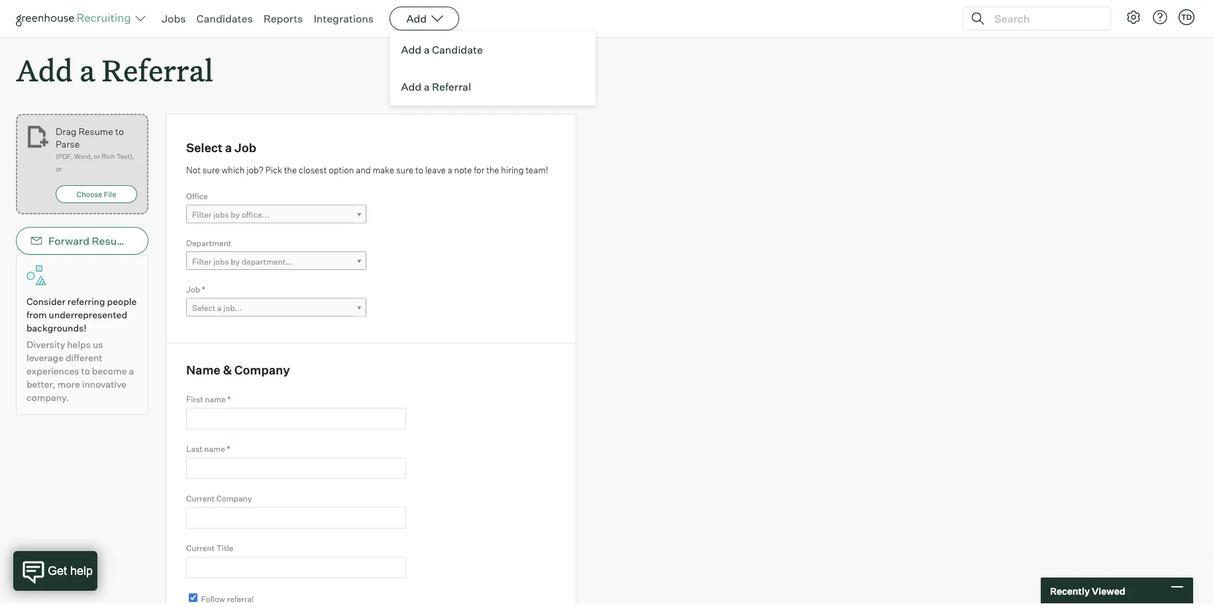 Task type: locate. For each thing, give the bounding box(es) containing it.
integrations
[[314, 12, 374, 25]]

add button
[[390, 7, 459, 30]]

0 horizontal spatial to
[[81, 366, 90, 377]]

resume up rich
[[78, 126, 113, 137]]

to up the text),
[[115, 126, 124, 137]]

add a referral down greenhouse recruiting image
[[16, 50, 213, 89]]

the
[[284, 165, 297, 176], [486, 165, 499, 176]]

or
[[94, 153, 100, 161], [56, 165, 62, 173]]

drag
[[56, 126, 76, 137]]

resume inside button
[[92, 235, 132, 248]]

or down the (pdf,
[[56, 165, 62, 173]]

by left department...
[[231, 257, 240, 267]]

td button
[[1179, 9, 1195, 25]]

by
[[231, 210, 240, 220], [231, 257, 240, 267]]

referral
[[102, 50, 213, 89], [432, 80, 471, 93]]

1 horizontal spatial referral
[[432, 80, 471, 93]]

select
[[186, 140, 223, 155], [192, 304, 216, 314]]

forward resume via email
[[48, 235, 179, 248]]

0 horizontal spatial the
[[284, 165, 297, 176]]

first
[[186, 395, 203, 405]]

2 current from the top
[[186, 544, 215, 554]]

experiences
[[27, 366, 79, 377]]

add inside popup button
[[406, 12, 427, 25]]

to down different at the bottom of page
[[81, 366, 90, 377]]

for
[[474, 165, 485, 176]]

None text field
[[186, 409, 406, 430], [186, 458, 406, 480], [186, 508, 406, 529], [186, 558, 406, 579], [186, 409, 406, 430], [186, 458, 406, 480], [186, 508, 406, 529], [186, 558, 406, 579]]

1 horizontal spatial sure
[[396, 165, 413, 176]]

add a referral
[[16, 50, 213, 89], [401, 80, 471, 93]]

1 horizontal spatial to
[[115, 126, 124, 137]]

candidates
[[196, 12, 253, 25]]

1 horizontal spatial the
[[486, 165, 499, 176]]

by for office...
[[231, 210, 240, 220]]

job up job?
[[234, 140, 256, 155]]

0 horizontal spatial add a referral
[[16, 50, 213, 89]]

company right "&"
[[234, 363, 290, 378]]

1 vertical spatial resume
[[92, 235, 132, 248]]

jobs for office
[[213, 210, 229, 220]]

1 jobs from the top
[[213, 210, 229, 220]]

2 vertical spatial to
[[81, 366, 90, 377]]

by inside filter jobs by office... link
[[231, 210, 240, 220]]

resume inside drag resume to parse (pdf, word, or rich text), or
[[78, 126, 113, 137]]

0 vertical spatial *
[[202, 285, 205, 295]]

0 vertical spatial select
[[186, 140, 223, 155]]

not sure which job? pick the closest option and make sure to leave a note for the hiring team!
[[186, 165, 548, 176]]

via
[[135, 235, 149, 248]]

0 vertical spatial filter
[[192, 210, 212, 220]]

filter inside filter jobs by department... link
[[192, 257, 212, 267]]

current for current title
[[186, 544, 215, 554]]

add a candidate link
[[390, 31, 596, 68]]

1 vertical spatial company
[[216, 494, 252, 504]]

from
[[27, 310, 47, 321]]

to left the leave
[[415, 165, 423, 176]]

the right for
[[486, 165, 499, 176]]

add a referral down add a candidate
[[401, 80, 471, 93]]

current
[[186, 494, 215, 504], [186, 544, 215, 554]]

1 horizontal spatial job
[[234, 140, 256, 155]]

add
[[406, 12, 427, 25], [401, 43, 422, 56], [16, 50, 73, 89], [401, 80, 422, 93]]

become
[[92, 366, 127, 377]]

select for select a job
[[186, 140, 223, 155]]

1 vertical spatial to
[[415, 165, 423, 176]]

by left office...
[[231, 210, 240, 220]]

1 vertical spatial jobs
[[213, 257, 229, 267]]

current down last
[[186, 494, 215, 504]]

filter for filter jobs by department...
[[192, 257, 212, 267]]

*
[[202, 285, 205, 295], [227, 395, 231, 405], [227, 445, 230, 455]]

1 filter from the top
[[192, 210, 212, 220]]

word,
[[74, 153, 92, 161]]

add down add a candidate
[[401, 80, 422, 93]]

1 vertical spatial filter
[[192, 257, 212, 267]]

0 vertical spatial current
[[186, 494, 215, 504]]

2 the from the left
[[486, 165, 499, 176]]

1 vertical spatial current
[[186, 544, 215, 554]]

underrepresented
[[49, 310, 127, 321]]

name right last
[[204, 445, 225, 455]]

0 horizontal spatial job
[[186, 285, 200, 295]]

0 vertical spatial to
[[115, 126, 124, 137]]

name for last
[[204, 445, 225, 455]]

referring
[[67, 296, 105, 308]]

jobs up department
[[213, 210, 229, 220]]

job *
[[186, 285, 205, 295]]

name for first
[[205, 395, 226, 405]]

backgrounds!
[[27, 323, 87, 334]]

sure right make
[[396, 165, 413, 176]]

jobs for department
[[213, 257, 229, 267]]

a right become
[[129, 366, 134, 377]]

2 filter from the top
[[192, 257, 212, 267]]

2 by from the top
[[231, 257, 240, 267]]

1 vertical spatial by
[[231, 257, 240, 267]]

0 vertical spatial by
[[231, 210, 240, 220]]

name
[[205, 395, 226, 405], [204, 445, 225, 455]]

candidate
[[432, 43, 483, 56]]

filter jobs by department... link
[[186, 252, 366, 271]]

0 vertical spatial jobs
[[213, 210, 229, 220]]

department...
[[242, 257, 293, 267]]

or left rich
[[94, 153, 100, 161]]

0 vertical spatial or
[[94, 153, 100, 161]]

resume left via
[[92, 235, 132, 248]]

1 vertical spatial *
[[227, 395, 231, 405]]

0 vertical spatial resume
[[78, 126, 113, 137]]

by inside filter jobs by department... link
[[231, 257, 240, 267]]

sure
[[203, 165, 220, 176], [396, 165, 413, 176]]

different
[[66, 353, 102, 364]]

diversity
[[27, 339, 65, 351]]

the right pick at the left of the page
[[284, 165, 297, 176]]

pick
[[265, 165, 282, 176]]

job up select a job...
[[186, 285, 200, 295]]

hiring
[[501, 165, 524, 176]]

consider
[[27, 296, 65, 308]]

to inside drag resume to parse (pdf, word, or rich text), or
[[115, 126, 124, 137]]

filter inside filter jobs by office... link
[[192, 210, 212, 220]]

name & company
[[186, 363, 290, 378]]

0 vertical spatial name
[[205, 395, 226, 405]]

1 by from the top
[[231, 210, 240, 220]]

company
[[234, 363, 290, 378], [216, 494, 252, 504]]

filter
[[192, 210, 212, 220], [192, 257, 212, 267]]

referral down jobs on the left of page
[[102, 50, 213, 89]]

current left title
[[186, 544, 215, 554]]

select up the not
[[186, 140, 223, 155]]

2 vertical spatial *
[[227, 445, 230, 455]]

1 vertical spatial select
[[192, 304, 216, 314]]

innovative
[[82, 379, 127, 391]]

office
[[186, 192, 208, 202]]

Search text field
[[991, 9, 1099, 28]]

current title
[[186, 544, 233, 554]]

1 horizontal spatial add a referral
[[401, 80, 471, 93]]

forward
[[48, 235, 89, 248]]

0 vertical spatial job
[[234, 140, 256, 155]]

add up add a candidate
[[406, 12, 427, 25]]

candidates link
[[196, 12, 253, 25]]

name right first
[[205, 395, 226, 405]]

select a job
[[186, 140, 256, 155]]

resume
[[78, 126, 113, 137], [92, 235, 132, 248]]

1 current from the top
[[186, 494, 215, 504]]

to
[[115, 126, 124, 137], [415, 165, 423, 176], [81, 366, 90, 377]]

0 horizontal spatial sure
[[203, 165, 220, 176]]

1 the from the left
[[284, 165, 297, 176]]

a inside the consider referring people from underrepresented backgrounds! diversity helps us leverage different experiences to become a better, more innovative company.
[[129, 366, 134, 377]]

* up select a job...
[[202, 285, 205, 295]]

filter down department
[[192, 257, 212, 267]]

company up title
[[216, 494, 252, 504]]

a
[[424, 43, 430, 56], [80, 50, 95, 89], [424, 80, 430, 93], [225, 140, 232, 155], [448, 165, 452, 176], [217, 304, 222, 314], [129, 366, 134, 377]]

to inside the consider referring people from underrepresented backgrounds! diversity helps us leverage different experiences to become a better, more innovative company.
[[81, 366, 90, 377]]

note
[[454, 165, 472, 176]]

(pdf,
[[56, 153, 73, 161]]

sure right the not
[[203, 165, 220, 176]]

better,
[[27, 379, 55, 391]]

filter down office
[[192, 210, 212, 220]]

viewed
[[1092, 586, 1125, 597]]

0 horizontal spatial or
[[56, 165, 62, 173]]

jobs down department
[[213, 257, 229, 267]]

2 jobs from the top
[[213, 257, 229, 267]]

select a job... link
[[186, 299, 366, 318]]

* right last
[[227, 445, 230, 455]]

select down job *
[[192, 304, 216, 314]]

1 vertical spatial name
[[204, 445, 225, 455]]

team!
[[526, 165, 548, 176]]

referral down candidate
[[432, 80, 471, 93]]

* down "&"
[[227, 395, 231, 405]]



Task type: vqa. For each thing, say whether or not it's contained in the screenshot.
the top DESIGNER (50) COLLECT FEEDBACK IN APPLICATION REVIEW
no



Task type: describe. For each thing, give the bounding box(es) containing it.
referral
[[227, 595, 254, 605]]

recently viewed
[[1050, 586, 1125, 597]]

configure image
[[1126, 9, 1142, 25]]

1 horizontal spatial or
[[94, 153, 100, 161]]

us
[[93, 339, 103, 351]]

filter jobs by office... link
[[186, 205, 366, 224]]

current for current company
[[186, 494, 215, 504]]

and
[[356, 165, 371, 176]]

file
[[104, 190, 116, 199]]

company.
[[27, 392, 69, 404]]

leave
[[425, 165, 446, 176]]

jobs link
[[162, 12, 186, 25]]

department
[[186, 238, 231, 248]]

leverage
[[27, 353, 64, 364]]

a down greenhouse recruiting image
[[80, 50, 95, 89]]

forward resume via email button
[[16, 227, 179, 255]]

office...
[[242, 210, 269, 220]]

job...
[[223, 304, 242, 314]]

1 sure from the left
[[203, 165, 220, 176]]

referral inside td menu
[[432, 80, 471, 93]]

2 horizontal spatial to
[[415, 165, 423, 176]]

&
[[223, 363, 232, 378]]

current company
[[186, 494, 252, 504]]

td menu
[[390, 30, 596, 106]]

filter jobs by department...
[[192, 257, 293, 267]]

choose file
[[77, 190, 116, 199]]

name
[[186, 363, 220, 378]]

td
[[1181, 13, 1192, 22]]

last name *
[[186, 445, 230, 455]]

add down greenhouse recruiting image
[[16, 50, 73, 89]]

a down add a candidate
[[424, 80, 430, 93]]

a up which
[[225, 140, 232, 155]]

closest
[[299, 165, 327, 176]]

filter jobs by office...
[[192, 210, 269, 220]]

0 vertical spatial company
[[234, 363, 290, 378]]

resume for drag
[[78, 126, 113, 137]]

people
[[107, 296, 137, 308]]

by for department...
[[231, 257, 240, 267]]

parse
[[56, 138, 80, 150]]

reports
[[263, 12, 303, 25]]

make
[[373, 165, 394, 176]]

1 vertical spatial or
[[56, 165, 62, 173]]

filter for filter jobs by office...
[[192, 210, 212, 220]]

not
[[186, 165, 201, 176]]

rich
[[102, 153, 115, 161]]

1 vertical spatial job
[[186, 285, 200, 295]]

add a candidate
[[401, 43, 483, 56]]

last
[[186, 445, 203, 455]]

0 horizontal spatial referral
[[102, 50, 213, 89]]

a left job...
[[217, 304, 222, 314]]

select for select a job...
[[192, 304, 216, 314]]

follow referral
[[201, 595, 254, 605]]

drag resume to parse (pdf, word, or rich text), or
[[56, 126, 134, 173]]

email
[[151, 235, 179, 248]]

add a referral inside td menu
[[401, 80, 471, 93]]

consider referring people from underrepresented backgrounds! diversity helps us leverage different experiences to become a better, more innovative company.
[[27, 296, 137, 404]]

integrations link
[[314, 12, 374, 25]]

* for last name *
[[227, 445, 230, 455]]

a left candidate
[[424, 43, 430, 56]]

job?
[[247, 165, 263, 176]]

td button
[[1176, 7, 1197, 28]]

2 sure from the left
[[396, 165, 413, 176]]

* for first name *
[[227, 395, 231, 405]]

helps
[[67, 339, 91, 351]]

reports link
[[263, 12, 303, 25]]

title
[[216, 544, 233, 554]]

resume for forward
[[92, 235, 132, 248]]

add down 'add' popup button
[[401, 43, 422, 56]]

recently
[[1050, 586, 1090, 597]]

a left note
[[448, 165, 452, 176]]

more
[[57, 379, 80, 391]]

choose
[[77, 190, 102, 199]]

Follow referral checkbox
[[189, 594, 197, 603]]

first name *
[[186, 395, 231, 405]]

add a referral link
[[390, 68, 596, 105]]

select a job...
[[192, 304, 242, 314]]

greenhouse recruiting image
[[16, 11, 135, 27]]

jobs
[[162, 12, 186, 25]]

text),
[[116, 153, 134, 161]]

which
[[222, 165, 245, 176]]

option
[[329, 165, 354, 176]]

follow
[[201, 595, 225, 605]]



